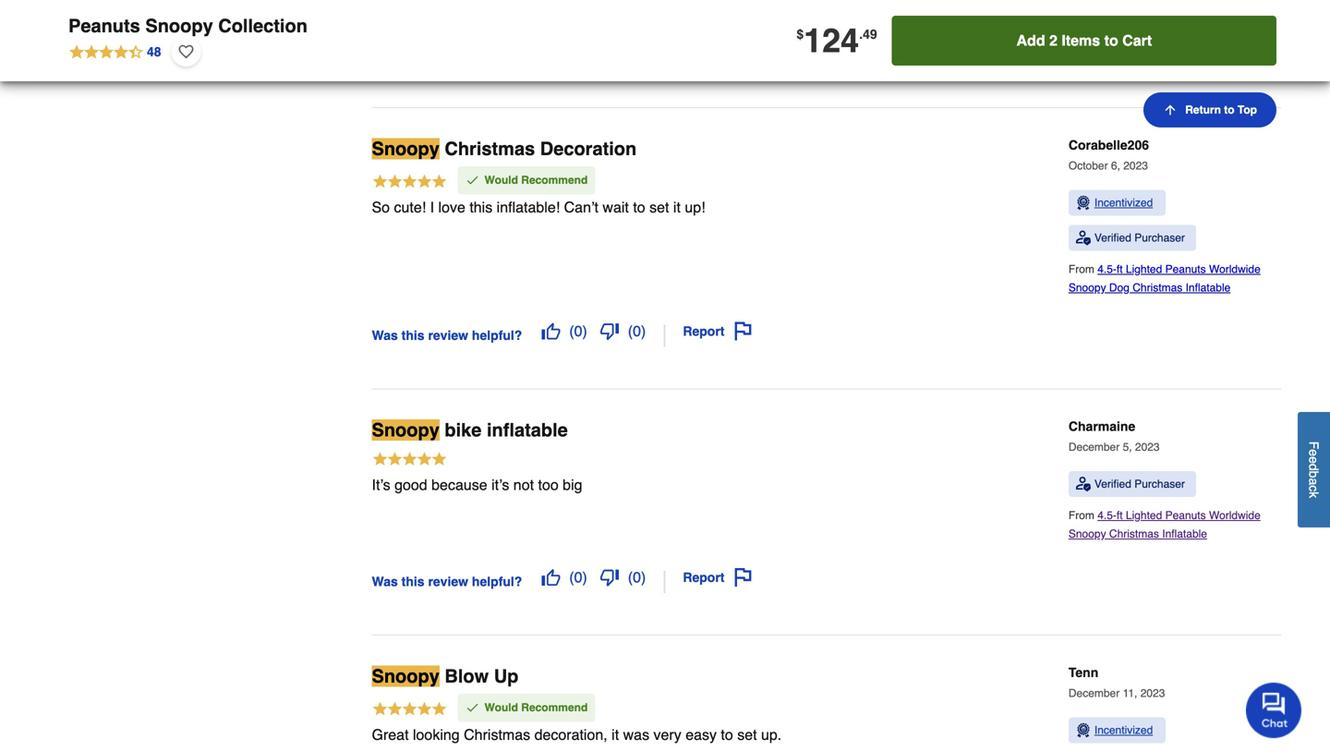Task type: describe. For each thing, give the bounding box(es) containing it.
48 button
[[68, 37, 162, 67]]

great looking christmas decoration, it was very easy to set up.
[[372, 726, 782, 743]]

tenn
[[1069, 666, 1099, 680]]

inflatable!
[[497, 199, 560, 216]]

collection
[[218, 15, 308, 37]]

was
[[624, 726, 650, 743]]

it's good because it's not too big
[[372, 477, 583, 494]]

4.5-ft lighted peanuts worldwide snoopy christmas inflatable
[[1069, 509, 1261, 541]]

) for thumb down image
[[641, 569, 646, 586]]

incentivised review icon image for snoopy christmas decoration
[[1077, 196, 1091, 210]]

2
[[1050, 32, 1058, 49]]

report button for decoration
[[677, 316, 759, 347]]

2023 for tenn
[[1141, 687, 1166, 700]]

snoopy blow up
[[372, 666, 519, 687]]

bike
[[445, 420, 482, 441]]

5 stars image for christmas decoration
[[372, 173, 448, 192]]

so cute! i love this inflatable! can't wait to set it up!
[[372, 199, 706, 216]]

ft for christmas
[[1117, 509, 1123, 522]]

report for inflatable
[[683, 570, 725, 585]]

( 0 ) for thumb down image
[[628, 569, 646, 586]]

( for thumb down icon
[[628, 323, 633, 340]]

0 for thumb down icon
[[633, 323, 641, 340]]

not
[[514, 477, 534, 494]]

helpful? for christmas
[[472, 328, 523, 343]]

flag image
[[734, 322, 753, 341]]

recommend for decoration
[[522, 174, 588, 187]]

december for tenn
[[1069, 687, 1120, 700]]

( for thumb up icon
[[570, 569, 574, 586]]

( 0 ) for thumb up image
[[570, 323, 588, 340]]

4.5-ft lighted peanuts worldwide snoopy christmas inflatable link
[[1069, 509, 1261, 541]]

corabelle206
[[1069, 138, 1150, 153]]

peanuts snoopy collection
[[68, 15, 308, 37]]

heart outline image
[[179, 42, 194, 62]]

helpful? for bike
[[472, 574, 523, 589]]

checkmark image
[[465, 173, 480, 188]]

tenn december 11, 2023
[[1069, 666, 1166, 700]]

it's
[[492, 477, 510, 494]]

verified for second verified purchaser icon from the bottom of the page
[[1095, 232, 1132, 245]]

11,
[[1123, 687, 1138, 700]]

5 stars image for blow up
[[372, 700, 448, 719]]

2 verified purchaser icon image from the top
[[1077, 477, 1091, 492]]

a
[[1307, 478, 1322, 485]]

december for charmaine
[[1069, 441, 1120, 454]]

return
[[1186, 104, 1222, 116]]

wait
[[603, 199, 629, 216]]

incentivised review icon image for snoopy blow up
[[1077, 723, 1091, 738]]

review for christmas
[[428, 328, 469, 343]]

5 stars image for bike inflatable
[[372, 451, 448, 470]]

snoopy christmas decoration
[[372, 138, 637, 160]]

4.5- for dog
[[1098, 263, 1117, 276]]

purchaser for second verified purchaser icon from the top of the page
[[1135, 478, 1186, 491]]

4.4 stars image
[[68, 41, 162, 62]]

top
[[1238, 104, 1258, 116]]

to inside button
[[1105, 32, 1119, 49]]

set for christmas decoration
[[650, 199, 670, 216]]

christmas inside "4.5-ft lighted peanuts worldwide snoopy christmas inflatable"
[[1110, 528, 1160, 541]]

lighted for dog
[[1127, 263, 1163, 276]]

to right easy
[[721, 726, 734, 743]]

49
[[863, 27, 878, 41]]

was for snoopy bike inflatable
[[372, 574, 398, 589]]

verified purchaser for second verified purchaser icon from the bottom of the page
[[1095, 232, 1186, 245]]

blow
[[445, 666, 489, 687]]

because
[[432, 477, 488, 494]]

add
[[1017, 32, 1046, 49]]

too
[[538, 477, 559, 494]]

( for thumb up image
[[570, 323, 574, 340]]

6,
[[1112, 160, 1121, 173]]

4.5-ft lighted peanuts worldwide snoopy dog christmas inflatable
[[1069, 263, 1261, 295]]

to inside button
[[1225, 104, 1235, 116]]

thumb down image
[[601, 322, 619, 341]]

48
[[147, 44, 161, 59]]

d
[[1307, 464, 1322, 471]]

purchaser for second verified purchaser icon from the bottom of the page
[[1135, 232, 1186, 245]]

) for thumb down icon
[[641, 323, 646, 340]]

) for thumb up image
[[583, 323, 588, 340]]

inflatable inside 4.5-ft lighted peanuts worldwide snoopy dog christmas inflatable
[[1186, 282, 1231, 295]]

october
[[1069, 160, 1109, 173]]

worldwide for 4.5-ft lighted peanuts worldwide snoopy dog christmas inflatable
[[1210, 263, 1261, 276]]

great
[[372, 726, 409, 743]]

so
[[372, 199, 390, 216]]

1 verified purchaser icon image from the top
[[1077, 231, 1091, 246]]

0 for thumb up icon
[[574, 569, 583, 586]]

2 e from the top
[[1307, 457, 1322, 464]]

snoopy inside 4.5-ft lighted peanuts worldwide snoopy dog christmas inflatable
[[1069, 282, 1107, 295]]

recommend for up
[[522, 702, 588, 715]]

to right wait
[[633, 199, 646, 216]]

corabelle206 october 6, 2023
[[1069, 138, 1150, 173]]

snoopy inside "4.5-ft lighted peanuts worldwide snoopy christmas inflatable"
[[1069, 528, 1107, 541]]

incentivized for snoopy blow up
[[1095, 724, 1154, 737]]

) for thumb up icon
[[583, 569, 588, 586]]

return to top
[[1186, 104, 1258, 116]]

return to top button
[[1144, 92, 1277, 128]]

inflatable inside "4.5-ft lighted peanuts worldwide snoopy christmas inflatable"
[[1163, 528, 1208, 541]]

cute!
[[394, 199, 426, 216]]

4.5-ft lighted peanuts worldwide snoopy dog christmas inflatable link
[[1069, 263, 1261, 295]]

up!
[[685, 199, 706, 216]]

would recommend for decoration
[[485, 174, 588, 187]]

snoopy bike inflatable
[[372, 420, 568, 441]]

report button for inflatable
[[677, 562, 759, 594]]

4.5- for christmas
[[1098, 509, 1117, 522]]

easy
[[686, 726, 717, 743]]

124
[[804, 21, 860, 60]]

cart
[[1123, 32, 1153, 49]]

i
[[430, 199, 434, 216]]

worldwide for 4.5-ft lighted peanuts worldwide snoopy christmas inflatable
[[1210, 509, 1261, 522]]

decoration
[[540, 138, 637, 160]]

would for blow
[[485, 702, 518, 715]]

thumb up image
[[542, 569, 560, 587]]

was this review helpful? for bike
[[372, 574, 523, 589]]

$
[[797, 27, 804, 41]]

add 2 items to cart button
[[893, 16, 1277, 66]]

2023 for charmaine
[[1136, 441, 1160, 454]]



Task type: vqa. For each thing, say whether or not it's contained in the screenshot.
Type for Vent Type
no



Task type: locate. For each thing, give the bounding box(es) containing it.
peanuts inside "4.5-ft lighted peanuts worldwide snoopy christmas inflatable"
[[1166, 509, 1207, 522]]

0 vertical spatial incentivized
[[1095, 197, 1154, 210]]

2 helpful? from the top
[[472, 574, 523, 589]]

0 vertical spatial would
[[485, 174, 518, 187]]

.
[[860, 27, 863, 41]]

set left up.
[[738, 726, 757, 743]]

christmas up checkmark image
[[445, 138, 535, 160]]

(
[[570, 323, 574, 340], [628, 323, 633, 340], [570, 569, 574, 586], [628, 569, 633, 586]]

it's
[[372, 477, 391, 494]]

0 vertical spatial from
[[1069, 263, 1098, 276]]

1 vertical spatial worldwide
[[1210, 509, 1261, 522]]

1 vertical spatial verified purchaser icon image
[[1077, 477, 1091, 492]]

incentivized down 11,
[[1095, 724, 1154, 737]]

verified purchaser icon image down charmaine december 5, 2023
[[1077, 477, 1091, 492]]

1 report from the top
[[683, 324, 725, 339]]

)
[[583, 323, 588, 340], [641, 323, 646, 340], [583, 569, 588, 586], [641, 569, 646, 586]]

verified down 5,
[[1095, 478, 1132, 491]]

0 vertical spatial report button
[[677, 316, 759, 347]]

2 verified from the top
[[1095, 478, 1132, 491]]

helpful? left thumb up image
[[472, 328, 523, 343]]

ft inside "4.5-ft lighted peanuts worldwide snoopy christmas inflatable"
[[1117, 509, 1123, 522]]

2 would recommend from the top
[[485, 702, 588, 715]]

lighted
[[1127, 263, 1163, 276], [1127, 509, 1163, 522]]

0 right thumb up image
[[574, 323, 583, 340]]

verified up 'dog'
[[1095, 232, 1132, 245]]

it left up!
[[674, 199, 681, 216]]

1 would recommend from the top
[[485, 174, 588, 187]]

4.5- down charmaine december 5, 2023
[[1098, 509, 1117, 522]]

) right thumb down image
[[641, 569, 646, 586]]

1 vertical spatial lighted
[[1127, 509, 1163, 522]]

was this review helpful? for christmas
[[372, 328, 523, 343]]

verified for second verified purchaser icon from the top of the page
[[1095, 478, 1132, 491]]

add 2 items to cart
[[1017, 32, 1153, 49]]

1 vertical spatial purchaser
[[1135, 478, 1186, 491]]

set left up!
[[650, 199, 670, 216]]

1 vertical spatial peanuts
[[1166, 263, 1207, 276]]

december
[[1069, 441, 1120, 454], [1069, 687, 1120, 700]]

0 vertical spatial helpful?
[[472, 328, 523, 343]]

up.
[[762, 726, 782, 743]]

f e e d b a c k
[[1307, 441, 1322, 498]]

2 incentivised review icon image from the top
[[1077, 723, 1091, 738]]

) right thumb down icon
[[641, 323, 646, 340]]

1 purchaser from the top
[[1135, 232, 1186, 245]]

1 horizontal spatial it
[[674, 199, 681, 216]]

1 helpful? from the top
[[472, 328, 523, 343]]

this
[[470, 199, 493, 216], [402, 328, 425, 343], [402, 574, 425, 589]]

would right checkmark image
[[485, 174, 518, 187]]

incentivised review icon image
[[1077, 196, 1091, 210], [1077, 723, 1091, 738]]

b
[[1307, 471, 1322, 478]]

big
[[563, 477, 583, 494]]

lighted inside 4.5-ft lighted peanuts worldwide snoopy dog christmas inflatable
[[1127, 263, 1163, 276]]

love
[[439, 199, 466, 216]]

1 vertical spatial from
[[1069, 509, 1098, 522]]

0 vertical spatial verified
[[1095, 232, 1132, 245]]

2 recommend from the top
[[522, 702, 588, 715]]

ft for dog
[[1117, 263, 1123, 276]]

2023 inside charmaine december 5, 2023
[[1136, 441, 1160, 454]]

( 0 ) for thumb up icon
[[570, 569, 588, 586]]

december inside charmaine december 5, 2023
[[1069, 441, 1120, 454]]

purchaser up "4.5-ft lighted peanuts worldwide snoopy christmas inflatable" link
[[1135, 478, 1186, 491]]

3 5 stars image from the top
[[372, 700, 448, 719]]

would recommend for up
[[485, 702, 588, 715]]

( for thumb down image
[[628, 569, 633, 586]]

0 horizontal spatial it
[[612, 726, 619, 743]]

recommend up so cute! i love this inflatable! can't wait to set it up!
[[522, 174, 588, 187]]

christmas
[[445, 138, 535, 160], [1133, 282, 1183, 295], [1110, 528, 1160, 541], [464, 726, 531, 743]]

e up b
[[1307, 457, 1322, 464]]

2 vertical spatial 2023
[[1141, 687, 1166, 700]]

2 vertical spatial this
[[402, 574, 425, 589]]

december down tenn
[[1069, 687, 1120, 700]]

1 vertical spatial inflatable
[[1163, 528, 1208, 541]]

) left thumb down image
[[583, 569, 588, 586]]

christmas inside 4.5-ft lighted peanuts worldwide snoopy dog christmas inflatable
[[1133, 282, 1183, 295]]

verified purchaser icon image down october
[[1077, 231, 1091, 246]]

helpful?
[[472, 328, 523, 343], [472, 574, 523, 589]]

2 would from the top
[[485, 702, 518, 715]]

was this review helpful?
[[372, 328, 523, 343], [372, 574, 523, 589]]

1 vertical spatial helpful?
[[472, 574, 523, 589]]

lighted up 'dog'
[[1127, 263, 1163, 276]]

0 vertical spatial verified purchaser icon image
[[1077, 231, 1091, 246]]

) left thumb down icon
[[583, 323, 588, 340]]

2 4.5- from the top
[[1098, 509, 1117, 522]]

2 worldwide from the top
[[1210, 509, 1261, 522]]

1 vertical spatial would
[[485, 702, 518, 715]]

to left the cart
[[1105, 32, 1119, 49]]

0 vertical spatial report
[[683, 324, 725, 339]]

0 right thumb up icon
[[574, 569, 583, 586]]

christmas right 'dog'
[[1133, 282, 1183, 295]]

report
[[683, 324, 725, 339], [683, 570, 725, 585]]

would recommend up so cute! i love this inflatable! can't wait to set it up!
[[485, 174, 588, 187]]

ft
[[1117, 263, 1123, 276], [1117, 509, 1123, 522]]

incentivized
[[1095, 197, 1154, 210], [1095, 724, 1154, 737]]

christmas down 5,
[[1110, 528, 1160, 541]]

2023 right 5,
[[1136, 441, 1160, 454]]

1 vertical spatial december
[[1069, 687, 1120, 700]]

up
[[494, 666, 519, 687]]

1 vertical spatial 2023
[[1136, 441, 1160, 454]]

would
[[485, 174, 518, 187], [485, 702, 518, 715]]

4.5-
[[1098, 263, 1117, 276], [1098, 509, 1117, 522]]

0 vertical spatial ft
[[1117, 263, 1123, 276]]

( right thumb up icon
[[570, 569, 574, 586]]

would for christmas
[[485, 174, 518, 187]]

c
[[1307, 485, 1322, 492]]

( right thumb down image
[[628, 569, 633, 586]]

2023 right 6,
[[1124, 160, 1149, 173]]

set
[[650, 199, 670, 216], [738, 726, 757, 743]]

0 for thumb up image
[[574, 323, 583, 340]]

verified purchaser down 5,
[[1095, 478, 1186, 491]]

0 vertical spatial this
[[470, 199, 493, 216]]

0 vertical spatial it
[[674, 199, 681, 216]]

1 would from the top
[[485, 174, 518, 187]]

1 5 stars image from the top
[[372, 173, 448, 192]]

0 right thumb down image
[[633, 569, 641, 586]]

1 december from the top
[[1069, 441, 1120, 454]]

verified purchaser up 4.5-ft lighted peanuts worldwide snoopy dog christmas inflatable link
[[1095, 232, 1186, 245]]

helpful? left thumb up icon
[[472, 574, 523, 589]]

0 vertical spatial worldwide
[[1210, 263, 1261, 276]]

decoration,
[[535, 726, 608, 743]]

thumb up image
[[542, 322, 560, 341]]

worldwide inside "4.5-ft lighted peanuts worldwide snoopy christmas inflatable"
[[1210, 509, 1261, 522]]

5,
[[1123, 441, 1133, 454]]

from for 4.5-ft lighted peanuts worldwide snoopy christmas inflatable
[[1069, 509, 1098, 522]]

peanuts inside 4.5-ft lighted peanuts worldwide snoopy dog christmas inflatable
[[1166, 263, 1207, 276]]

1 vertical spatial 5 stars image
[[372, 451, 448, 470]]

1 vertical spatial ft
[[1117, 509, 1123, 522]]

thumb down image
[[601, 569, 619, 587]]

0 vertical spatial was this review helpful?
[[372, 328, 523, 343]]

review
[[428, 328, 469, 343], [428, 574, 469, 589]]

1 report button from the top
[[677, 316, 759, 347]]

dog
[[1110, 282, 1130, 295]]

( right thumb up image
[[570, 323, 574, 340]]

0 vertical spatial inflatable
[[1186, 282, 1231, 295]]

would recommend down up
[[485, 702, 588, 715]]

f e e d b a c k button
[[1299, 412, 1331, 528]]

snoopy
[[145, 15, 213, 37], [372, 138, 440, 160], [1069, 282, 1107, 295], [372, 420, 440, 441], [1069, 528, 1107, 541], [372, 666, 440, 687]]

was
[[372, 328, 398, 343], [372, 574, 398, 589]]

0 vertical spatial was
[[372, 328, 398, 343]]

1 vertical spatial would recommend
[[485, 702, 588, 715]]

checkmark image
[[465, 700, 480, 715]]

report left flag icon
[[683, 570, 725, 585]]

december down charmaine
[[1069, 441, 1120, 454]]

it
[[674, 199, 681, 216], [612, 726, 619, 743]]

5 stars image up cute!
[[372, 173, 448, 192]]

verified
[[1095, 232, 1132, 245], [1095, 478, 1132, 491]]

2 ft from the top
[[1117, 509, 1123, 522]]

2 report button from the top
[[677, 562, 759, 594]]

1 vertical spatial this
[[402, 328, 425, 343]]

0 vertical spatial 4.5-
[[1098, 263, 1117, 276]]

2023 inside tenn december 11, 2023
[[1141, 687, 1166, 700]]

would recommend
[[485, 174, 588, 187], [485, 702, 588, 715]]

verified purchaser icon image
[[1077, 231, 1091, 246], [1077, 477, 1091, 492]]

verified purchaser
[[1095, 232, 1186, 245], [1095, 478, 1186, 491]]

1 was from the top
[[372, 328, 398, 343]]

1 e from the top
[[1307, 449, 1322, 457]]

from
[[1069, 263, 1098, 276], [1069, 509, 1098, 522]]

2 5 stars image from the top
[[372, 451, 448, 470]]

ft up 'dog'
[[1117, 263, 1123, 276]]

0 vertical spatial 2023
[[1124, 160, 1149, 173]]

verified purchaser for second verified purchaser icon from the top of the page
[[1095, 478, 1186, 491]]

december inside tenn december 11, 2023
[[1069, 687, 1120, 700]]

purchaser
[[1135, 232, 1186, 245], [1135, 478, 1186, 491]]

0 vertical spatial lighted
[[1127, 263, 1163, 276]]

incentivized for snoopy christmas decoration
[[1095, 197, 1154, 210]]

arrow up image
[[1164, 103, 1179, 117]]

2 review from the top
[[428, 574, 469, 589]]

peanuts for 4.5-ft lighted peanuts worldwide snoopy dog christmas inflatable
[[1166, 263, 1207, 276]]

( 0 ) for thumb down icon
[[628, 323, 646, 340]]

lighted for christmas
[[1127, 509, 1163, 522]]

report button
[[677, 316, 759, 347], [677, 562, 759, 594]]

incentivized down 6,
[[1095, 197, 1154, 210]]

2 verified purchaser from the top
[[1095, 478, 1186, 491]]

flag image
[[734, 569, 753, 587]]

incentivised review icon image down tenn
[[1077, 723, 1091, 738]]

1 ft from the top
[[1117, 263, 1123, 276]]

recommend up decoration,
[[522, 702, 588, 715]]

1 vertical spatial report button
[[677, 562, 759, 594]]

would right checkmark icon
[[485, 702, 518, 715]]

peanuts
[[68, 15, 140, 37], [1166, 263, 1207, 276], [1166, 509, 1207, 522]]

f
[[1307, 441, 1322, 449]]

0 vertical spatial review
[[428, 328, 469, 343]]

2 lighted from the top
[[1127, 509, 1163, 522]]

0 right thumb down icon
[[633, 323, 641, 340]]

good
[[395, 477, 428, 494]]

2 from from the top
[[1069, 509, 1098, 522]]

items
[[1062, 32, 1101, 49]]

inflatable
[[1186, 282, 1231, 295], [1163, 528, 1208, 541]]

2 was from the top
[[372, 574, 398, 589]]

1 incentivised review icon image from the top
[[1077, 196, 1091, 210]]

( 0 )
[[570, 323, 588, 340], [628, 323, 646, 340], [570, 569, 588, 586], [628, 569, 646, 586]]

1 horizontal spatial set
[[738, 726, 757, 743]]

0 vertical spatial 5 stars image
[[372, 173, 448, 192]]

purchaser up 4.5-ft lighted peanuts worldwide snoopy dog christmas inflatable link
[[1135, 232, 1186, 245]]

this for christmas
[[402, 328, 425, 343]]

lighted down 5,
[[1127, 509, 1163, 522]]

0 vertical spatial peanuts
[[68, 15, 140, 37]]

0 vertical spatial purchaser
[[1135, 232, 1186, 245]]

review for bike
[[428, 574, 469, 589]]

report left flag image
[[683, 324, 725, 339]]

lighted inside "4.5-ft lighted peanuts worldwide snoopy christmas inflatable"
[[1127, 509, 1163, 522]]

very
[[654, 726, 682, 743]]

2023 for corabelle206
[[1124, 160, 1149, 173]]

1 vertical spatial verified
[[1095, 478, 1132, 491]]

2 incentivized from the top
[[1095, 724, 1154, 737]]

from for 4.5-ft lighted peanuts worldwide snoopy dog christmas inflatable
[[1069, 263, 1098, 276]]

1 verified from the top
[[1095, 232, 1132, 245]]

2 was this review helpful? from the top
[[372, 574, 523, 589]]

( 0 ) right thumb up icon
[[570, 569, 588, 586]]

0 vertical spatial verified purchaser
[[1095, 232, 1186, 245]]

2 vertical spatial 5 stars image
[[372, 700, 448, 719]]

it left was
[[612, 726, 619, 743]]

charmaine
[[1069, 419, 1136, 434]]

( right thumb down icon
[[628, 323, 633, 340]]

1 vertical spatial incentivised review icon image
[[1077, 723, 1091, 738]]

( 0 ) right thumb up image
[[570, 323, 588, 340]]

1 vertical spatial report
[[683, 570, 725, 585]]

report for decoration
[[683, 324, 725, 339]]

e
[[1307, 449, 1322, 457], [1307, 457, 1322, 464]]

1 4.5- from the top
[[1098, 263, 1117, 276]]

2 report from the top
[[683, 570, 725, 585]]

1 vertical spatial incentivized
[[1095, 724, 1154, 737]]

1 worldwide from the top
[[1210, 263, 1261, 276]]

4.5- inside 4.5-ft lighted peanuts worldwide snoopy dog christmas inflatable
[[1098, 263, 1117, 276]]

peanuts for 4.5-ft lighted peanuts worldwide snoopy christmas inflatable
[[1166, 509, 1207, 522]]

1 incentivized from the top
[[1095, 197, 1154, 210]]

chat invite button image
[[1247, 682, 1303, 738]]

set for blow up
[[738, 726, 757, 743]]

incentivised review icon image down october
[[1077, 196, 1091, 210]]

1 vertical spatial set
[[738, 726, 757, 743]]

k
[[1307, 492, 1322, 498]]

1 was this review helpful? from the top
[[372, 328, 523, 343]]

2 vertical spatial peanuts
[[1166, 509, 1207, 522]]

1 vertical spatial was
[[372, 574, 398, 589]]

charmaine december 5, 2023
[[1069, 419, 1160, 454]]

1 vertical spatial verified purchaser
[[1095, 478, 1186, 491]]

ft down 5,
[[1117, 509, 1123, 522]]

2023 inside corabelle206 october 6, 2023
[[1124, 160, 1149, 173]]

2 december from the top
[[1069, 687, 1120, 700]]

e up d
[[1307, 449, 1322, 457]]

0 vertical spatial incentivised review icon image
[[1077, 196, 1091, 210]]

to
[[1105, 32, 1119, 49], [1225, 104, 1235, 116], [633, 199, 646, 216], [721, 726, 734, 743]]

5 stars image up good at the left bottom of page
[[372, 451, 448, 470]]

1 verified purchaser from the top
[[1095, 232, 1186, 245]]

0 vertical spatial would recommend
[[485, 174, 588, 187]]

christmas down checkmark icon
[[464, 726, 531, 743]]

1 review from the top
[[428, 328, 469, 343]]

0 for thumb down image
[[633, 569, 641, 586]]

was for snoopy christmas decoration
[[372, 328, 398, 343]]

4.5- up 'dog'
[[1098, 263, 1117, 276]]

( 0 ) right thumb down image
[[628, 569, 646, 586]]

0 vertical spatial set
[[650, 199, 670, 216]]

1 vertical spatial was this review helpful?
[[372, 574, 523, 589]]

worldwide inside 4.5-ft lighted peanuts worldwide snoopy dog christmas inflatable
[[1210, 263, 1261, 276]]

2023
[[1124, 160, 1149, 173], [1136, 441, 1160, 454], [1141, 687, 1166, 700]]

inflatable
[[487, 420, 568, 441]]

1 vertical spatial recommend
[[522, 702, 588, 715]]

to left top
[[1225, 104, 1235, 116]]

5 stars image up 'great'
[[372, 700, 448, 719]]

4.5- inside "4.5-ft lighted peanuts worldwide snoopy christmas inflatable"
[[1098, 509, 1117, 522]]

2023 right 11,
[[1141, 687, 1166, 700]]

$ 124 . 49
[[797, 21, 878, 60]]

0 vertical spatial recommend
[[522, 174, 588, 187]]

ft inside 4.5-ft lighted peanuts worldwide snoopy dog christmas inflatable
[[1117, 263, 1123, 276]]

( 0 ) right thumb down icon
[[628, 323, 646, 340]]

1 vertical spatial it
[[612, 726, 619, 743]]

this for bike
[[402, 574, 425, 589]]

1 lighted from the top
[[1127, 263, 1163, 276]]

1 from from the top
[[1069, 263, 1098, 276]]

0 vertical spatial december
[[1069, 441, 1120, 454]]

2 purchaser from the top
[[1135, 478, 1186, 491]]

looking
[[413, 726, 460, 743]]

0 horizontal spatial set
[[650, 199, 670, 216]]

1 recommend from the top
[[522, 174, 588, 187]]

5 stars image
[[372, 173, 448, 192], [372, 451, 448, 470], [372, 700, 448, 719]]

1 vertical spatial 4.5-
[[1098, 509, 1117, 522]]

can't
[[564, 199, 599, 216]]

1 vertical spatial review
[[428, 574, 469, 589]]

0
[[574, 323, 583, 340], [633, 323, 641, 340], [574, 569, 583, 586], [633, 569, 641, 586]]

worldwide
[[1210, 263, 1261, 276], [1210, 509, 1261, 522]]



